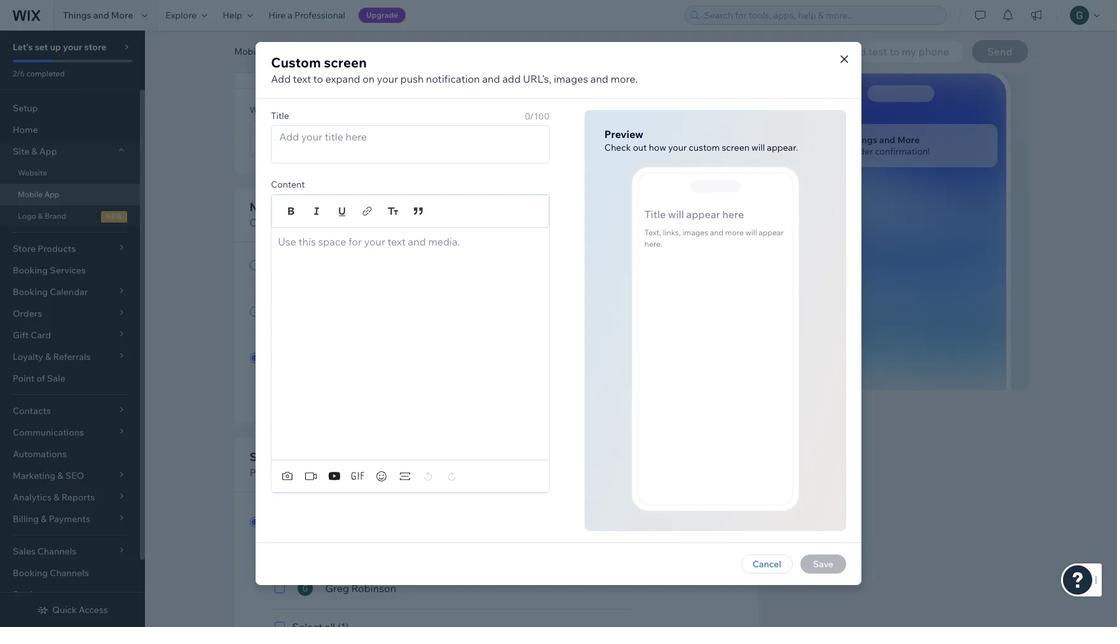 Task type: locate. For each thing, give the bounding box(es) containing it.
push for notification
[[309, 46, 330, 57]]

more. right service,
[[498, 267, 522, 279]]

0 horizontal spatial notification
[[250, 200, 315, 214]]

2 vertical spatial to
[[403, 466, 413, 479]]

of right "one"
[[308, 314, 317, 325]]

2 vertical spatial of
[[37, 373, 45, 384]]

1 horizontal spatial /
[[724, 105, 728, 116]]

title down add
[[271, 110, 289, 122]]

site & app button
[[0, 141, 140, 162]]

1 horizontal spatial notification
[[332, 46, 381, 57]]

your left url's,
[[494, 63, 515, 76]]

images right url's,
[[554, 73, 589, 85]]

notification up short
[[279, 46, 343, 61]]

0 vertical spatial booking
[[13, 265, 48, 276]]

add
[[503, 73, 521, 85]]

appear right the more
[[759, 228, 784, 237]]

access
[[79, 604, 108, 616]]

1 vertical spatial to
[[337, 267, 345, 279]]

&
[[31, 146, 37, 157], [38, 211, 43, 221]]

check
[[605, 142, 631, 154]]

logo
[[18, 211, 36, 221]]

pick
[[250, 466, 270, 479]]

text up item send members to view a specific product, service, and more.
[[388, 235, 406, 248]]

of inside push notification message type a short message that will grab the attention of your members.
[[482, 63, 492, 76]]

notification right push on the top left of the page
[[426, 73, 480, 85]]

0 vertical spatial text
[[293, 73, 311, 85]]

of left sale
[[37, 373, 45, 384]]

point of sale link
[[0, 368, 140, 389]]

point
[[13, 373, 35, 384]]

0 vertical spatial &
[[31, 146, 37, 157]]

that
[[355, 63, 374, 76]]

mobile down website
[[18, 190, 43, 199]]

1 vertical spatial title
[[645, 208, 666, 221]]

this
[[299, 235, 316, 248]]

one
[[291, 314, 306, 325]]

on
[[363, 73, 375, 85]]

2 booking from the top
[[13, 567, 48, 579]]

screen up expand
[[324, 54, 367, 71]]

a right view
[[368, 267, 373, 279]]

message
[[345, 46, 394, 61], [310, 63, 353, 76]]

things
[[63, 10, 91, 21]]

2 horizontal spatial of
[[482, 63, 492, 76]]

settings
[[13, 589, 48, 601]]

0 horizontal spatial media.
[[428, 235, 460, 248]]

select
[[250, 450, 285, 464]]

app inside popup button
[[39, 146, 57, 157]]

Search for tools, apps, help & more... field
[[701, 6, 943, 24]]

your
[[63, 41, 82, 53], [494, 63, 515, 76], [377, 73, 398, 85], [274, 104, 293, 116], [669, 142, 687, 154], [364, 235, 386, 248], [319, 314, 337, 325], [301, 360, 320, 372]]

notification inside push notification message type a short message that will grab the attention of your members.
[[279, 46, 343, 61]]

0 horizontal spatial to
[[314, 73, 323, 85]]

members down recipients
[[311, 466, 356, 479]]

the right grab
[[419, 63, 434, 76]]

booking left services
[[13, 265, 48, 276]]

custom for custom screen add text to expand on your push notification and add url's, images and more.
[[271, 54, 321, 71]]

1 custom from the top
[[271, 54, 321, 71]]

1 horizontal spatial text
[[388, 235, 406, 248]]

to left expand
[[314, 73, 323, 85]]

to inside item send members to view a specific product, service, and more.
[[337, 267, 345, 279]]

your left 'screens' at the left of page
[[319, 314, 337, 325]]

2 horizontal spatial to
[[403, 466, 413, 479]]

mobile app up "type"
[[234, 46, 282, 57]]

0 horizontal spatial images
[[554, 73, 589, 85]]

app up brand
[[44, 190, 59, 199]]

app up website
[[39, 146, 57, 157]]

1 horizontal spatial media.
[[490, 360, 518, 372]]

screens
[[339, 314, 372, 325]]

1 vertical spatial members
[[295, 267, 335, 279]]

1 horizontal spatial mobile app
[[234, 46, 282, 57]]

/ up preview check out how your custom screen will appear.
[[724, 105, 728, 116]]

your inside the custom screen add text to expand on your push notification and add url's, images and more.
[[377, 73, 398, 85]]

own
[[322, 360, 339, 372]]

1 horizontal spatial of
[[308, 314, 317, 325]]

members.
[[517, 63, 565, 76]]

your right how
[[669, 142, 687, 154]]

to right want
[[403, 466, 413, 479]]

2 vertical spatial app
[[44, 190, 59, 199]]

0 vertical spatial media.
[[428, 235, 460, 248]]

1 vertical spatial of
[[308, 314, 317, 325]]

and inside 'custom screen create your own screen with unlimited text, links and media.'
[[472, 360, 488, 372]]

more.
[[611, 73, 638, 85], [498, 267, 522, 279]]

mobile inside button
[[234, 46, 263, 57]]

the inside push notification message type a short message that will grab the attention of your members.
[[419, 63, 434, 76]]

cancel
[[753, 559, 782, 570]]

1 vertical spatial more.
[[498, 267, 522, 279]]

0 vertical spatial mobile
[[234, 46, 263, 57]]

and left more
[[93, 10, 109, 21]]

media. inside 'custom screen create your own screen with unlimited text, links and media.'
[[490, 360, 518, 372]]

& right logo
[[38, 211, 43, 221]]

media.
[[428, 235, 460, 248], [490, 360, 518, 372]]

screen right "custom"
[[722, 142, 750, 154]]

the right send
[[441, 466, 457, 479]]

push inside push notification button
[[309, 46, 330, 57]]

0 horizontal spatial mobile app
[[18, 190, 59, 199]]

mobile up "type"
[[234, 46, 263, 57]]

expand
[[326, 73, 360, 85]]

your right up
[[63, 41, 82, 53]]

mobile app for mobile app link
[[18, 190, 59, 199]]

1 vertical spatial booking
[[13, 567, 48, 579]]

2 custom from the top
[[271, 346, 309, 359]]

and right service,
[[480, 267, 496, 279]]

0 horizontal spatial push
[[250, 46, 277, 61]]

push
[[401, 73, 424, 85]]

mobile inside sidebar element
[[18, 190, 43, 199]]

0 vertical spatial title
[[271, 110, 289, 122]]

mobile app inside sidebar element
[[18, 190, 59, 199]]

0 vertical spatial images
[[554, 73, 589, 85]]

your right on
[[377, 73, 398, 85]]

more. up 'preview'
[[611, 73, 638, 85]]

setup
[[13, 102, 38, 114]]

message down push notification button
[[310, 63, 353, 76]]

1 horizontal spatial to
[[337, 267, 345, 279]]

here
[[723, 208, 744, 221]]

1 vertical spatial notification
[[250, 200, 315, 214]]

to inside the custom screen add text to expand on your push notification and add url's, images and more.
[[314, 73, 323, 85]]

app inside button
[[265, 46, 282, 57]]

0 vertical spatial mobile app
[[234, 46, 282, 57]]

will left appear.
[[752, 142, 765, 154]]

notification up that
[[332, 46, 381, 57]]

1 horizontal spatial appear
[[759, 228, 784, 237]]

service,
[[447, 267, 478, 279]]

screen right own
[[341, 360, 369, 372]]

text right add
[[293, 73, 311, 85]]

the
[[419, 63, 434, 76], [439, 216, 455, 229], [272, 466, 288, 479], [441, 466, 457, 479]]

specific
[[375, 267, 407, 279]]

your right for
[[364, 235, 386, 248]]

the right tap
[[439, 216, 455, 229]]

of left add
[[482, 63, 492, 76]]

brand
[[45, 211, 66, 221]]

and inside item send members to view a specific product, service, and more.
[[480, 267, 496, 279]]

hire
[[269, 10, 286, 21]]

custom up create
[[271, 346, 309, 359]]

1 horizontal spatial a
[[288, 10, 293, 21]]

your left own
[[301, 360, 320, 372]]

1 horizontal spatial more.
[[611, 73, 638, 85]]

mobile app link
[[0, 184, 140, 205]]

0 horizontal spatial /
[[530, 111, 534, 122]]

a right 'hire'
[[288, 10, 293, 21]]

None checkbox
[[275, 581, 285, 596]]

images
[[554, 73, 589, 85], [683, 228, 709, 237]]

mobile
[[234, 46, 263, 57], [18, 190, 43, 199]]

0 vertical spatial appear
[[687, 208, 721, 221]]

& inside popup button
[[31, 146, 37, 157]]

0 horizontal spatial more.
[[498, 267, 522, 279]]

0 vertical spatial of
[[482, 63, 492, 76]]

2 vertical spatial members
[[311, 466, 356, 479]]

1 horizontal spatial mobile
[[234, 46, 263, 57]]

members inside the select recipients pick the app members you want to send the notification to.
[[311, 466, 356, 479]]

quick
[[52, 604, 77, 616]]

type
[[250, 63, 273, 76]]

choose
[[250, 216, 286, 229]]

short
[[283, 63, 308, 76]]

members
[[374, 216, 419, 229], [295, 267, 335, 279], [311, 466, 356, 479]]

custom inside the custom screen add text to expand on your push notification and add url's, images and more.
[[271, 54, 321, 71]]

mobile app up logo & brand
[[18, 190, 59, 199]]

1 vertical spatial app
[[39, 146, 57, 157]]

appear up text, links, images and more will appear here.
[[687, 208, 721, 221]]

images inside text, links, images and more will appear here.
[[683, 228, 709, 237]]

hire a professional
[[269, 10, 345, 21]]

1 vertical spatial appear
[[759, 228, 784, 237]]

will right the more
[[746, 228, 757, 237]]

19
[[714, 105, 724, 116]]

app up "type"
[[265, 46, 282, 57]]

1 vertical spatial media.
[[490, 360, 518, 372]]

content
[[271, 179, 305, 190]]

1 horizontal spatial images
[[683, 228, 709, 237]]

0 vertical spatial to
[[314, 73, 323, 85]]

space
[[318, 235, 346, 248]]

members down this at left
[[295, 267, 335, 279]]

1 horizontal spatial title
[[645, 208, 666, 221]]

help button
[[215, 0, 261, 31]]

custom inside 'custom screen create your own screen with unlimited text, links and media.'
[[271, 346, 309, 359]]

view
[[347, 267, 366, 279]]

1 horizontal spatial &
[[38, 211, 43, 221]]

1 vertical spatial message
[[310, 63, 353, 76]]

0 vertical spatial message
[[345, 46, 394, 61]]

custom screen create your own screen with unlimited text, links and media.
[[271, 346, 518, 372]]

booking channels
[[13, 567, 89, 579]]

2 horizontal spatial a
[[368, 267, 373, 279]]

write
[[250, 104, 272, 116]]

2 vertical spatial a
[[368, 267, 373, 279]]

screen inside preview check out how your custom screen will appear.
[[722, 142, 750, 154]]

notification inside the custom screen add text to expand on your push notification and add url's, images and more.
[[426, 73, 480, 85]]

0 horizontal spatial title
[[271, 110, 289, 122]]

will inside push notification message type a short message that will grab the attention of your members.
[[377, 63, 392, 76]]

0 horizontal spatial of
[[37, 373, 45, 384]]

completed
[[26, 69, 65, 78]]

what
[[288, 216, 312, 229]]

booking for booking channels
[[13, 567, 48, 579]]

booking services link
[[0, 260, 140, 281]]

0 horizontal spatial text
[[293, 73, 311, 85]]

and left the more
[[710, 228, 724, 237]]

of inside point of sale link
[[37, 373, 45, 384]]

push up expand
[[309, 46, 330, 57]]

to
[[314, 73, 323, 85], [337, 267, 345, 279], [403, 466, 413, 479]]

media. down tap
[[428, 235, 460, 248]]

custom up add
[[271, 54, 321, 71]]

select recipients pick the app members you want to send the notification to.
[[250, 450, 527, 479]]

members left tap
[[374, 216, 419, 229]]

0 horizontal spatial a
[[275, 63, 281, 76]]

booking up settings
[[13, 567, 48, 579]]

1 booking from the top
[[13, 265, 48, 276]]

1 vertical spatial mobile
[[18, 190, 43, 199]]

1 vertical spatial custom
[[271, 346, 309, 359]]

a
[[288, 10, 293, 21], [275, 63, 281, 76], [368, 267, 373, 279]]

booking services
[[13, 265, 86, 276]]

text
[[293, 73, 311, 85], [388, 235, 406, 248]]

notification left to.
[[459, 466, 513, 479]]

1 vertical spatial a
[[275, 63, 281, 76]]

links
[[452, 360, 470, 372]]

more
[[111, 10, 133, 21]]

a right "type"
[[275, 63, 281, 76]]

0 horizontal spatial &
[[31, 146, 37, 157]]

1 vertical spatial &
[[38, 211, 43, 221]]

when
[[346, 216, 371, 229]]

want
[[378, 466, 401, 479]]

0 vertical spatial more.
[[611, 73, 638, 85]]

1 vertical spatial mobile app
[[18, 190, 59, 199]]

1 vertical spatial images
[[683, 228, 709, 237]]

appear.
[[767, 142, 798, 154]]

title for title will appear here
[[645, 208, 666, 221]]

push up "type"
[[250, 46, 277, 61]]

/
[[724, 105, 728, 116], [530, 111, 534, 122]]

push notification message type a short message that will grab the attention of your members.
[[250, 46, 565, 76]]

& right site
[[31, 146, 37, 157]]

home
[[13, 124, 38, 136]]

message up that
[[345, 46, 394, 61]]

help
[[223, 10, 242, 21]]

home link
[[0, 119, 140, 141]]

title up text,
[[645, 208, 666, 221]]

preview check out how your custom screen will appear.
[[605, 128, 798, 154]]

0 vertical spatial custom
[[271, 54, 321, 71]]

None checkbox
[[275, 620, 620, 627]]

for
[[349, 235, 362, 248]]

send
[[271, 267, 293, 279]]

images down title will appear here
[[683, 228, 709, 237]]

product,
[[409, 267, 445, 279]]

screen
[[324, 54, 367, 71], [722, 142, 750, 154], [311, 346, 343, 359], [341, 360, 369, 372]]

0 vertical spatial members
[[374, 216, 419, 229]]

notification up choose
[[250, 200, 315, 214]]

1 vertical spatial text
[[388, 235, 406, 248]]

"shop."
[[432, 314, 461, 325]]

notification down expand
[[295, 104, 342, 116]]

media. right the links
[[490, 360, 518, 372]]

to left view
[[337, 267, 345, 279]]

sidebar element
[[0, 31, 145, 627]]

item send members to view a specific product, service, and more.
[[271, 253, 522, 279]]

mobile app inside button
[[234, 46, 282, 57]]

and left add
[[482, 73, 500, 85]]

app for mobile app button
[[265, 46, 282, 57]]

will right on
[[377, 63, 392, 76]]

0 vertical spatial app
[[265, 46, 282, 57]]

things and more
[[63, 10, 133, 21]]

None text field
[[278, 234, 544, 466]]

members inside item send members to view a specific product, service, and more.
[[295, 267, 335, 279]]

explore
[[166, 10, 197, 21]]

to.
[[515, 466, 527, 479]]

/ down url's,
[[530, 111, 534, 122]]

app for mobile app link
[[44, 190, 59, 199]]

and right the links
[[472, 360, 488, 372]]

appear
[[687, 208, 721, 221], [759, 228, 784, 237]]

0 vertical spatial notification
[[332, 46, 381, 57]]

notification inside button
[[332, 46, 381, 57]]

1 horizontal spatial push
[[309, 46, 330, 57]]

mobile app
[[234, 46, 282, 57], [18, 190, 59, 199]]

0 horizontal spatial mobile
[[18, 190, 43, 199]]

0 horizontal spatial appear
[[687, 208, 721, 221]]

push inside push notification message type a short message that will grab the attention of your members.
[[250, 46, 277, 61]]

and
[[93, 10, 109, 21], [482, 73, 500, 85], [591, 73, 609, 85], [710, 228, 724, 237], [408, 235, 426, 248], [480, 267, 496, 279], [472, 360, 488, 372]]

mobile for mobile app link
[[18, 190, 43, 199]]



Task type: describe. For each thing, give the bounding box(es) containing it.
more. inside item send members to view a specific product, service, and more.
[[498, 267, 522, 279]]

link
[[271, 314, 289, 325]]

mobile app for mobile app button
[[234, 46, 282, 57]]

and inside text, links, images and more will appear here.
[[710, 228, 724, 237]]

screen up own
[[311, 346, 343, 359]]

the left app at left
[[272, 466, 288, 479]]

0 vertical spatial a
[[288, 10, 293, 21]]

url's,
[[523, 73, 552, 85]]

unlimited
[[391, 360, 430, 372]]

new
[[106, 212, 123, 221]]

more. inside the custom screen add text to expand on your push notification and add url's, images and more.
[[611, 73, 638, 85]]

members inside notification action choose what opens when members tap the notification.
[[374, 216, 419, 229]]

"home"
[[389, 314, 420, 325]]

setup link
[[0, 97, 140, 119]]

booking for booking services
[[13, 265, 48, 276]]

upgrade button
[[359, 8, 406, 23]]

/ for 19
[[724, 105, 728, 116]]

attention
[[437, 63, 480, 76]]

with
[[371, 360, 389, 372]]

150
[[728, 105, 743, 116]]

a inside push notification message type a short message that will grab the attention of your members.
[[275, 63, 281, 76]]

set
[[35, 41, 48, 53]]

& for site
[[31, 146, 37, 157]]

screen
[[271, 300, 305, 312]]

your right the write
[[274, 104, 293, 116]]

notification action choose what opens when members tap the notification.
[[250, 200, 514, 229]]

screen link one of your screens like "home" or "shop."
[[271, 300, 461, 325]]

recipients
[[287, 450, 342, 464]]

Title text field
[[272, 126, 550, 163]]

website
[[18, 168, 47, 177]]

100
[[534, 111, 550, 122]]

send
[[415, 466, 439, 479]]

automations
[[13, 448, 67, 460]]

/ for 0
[[530, 111, 534, 122]]

hire a professional link
[[261, 0, 353, 31]]

services
[[50, 265, 86, 276]]

text, links, images and more will appear here.
[[645, 228, 786, 249]]

images inside the custom screen add text to expand on your push notification and add url's, images and more.
[[554, 73, 589, 85]]

create
[[271, 360, 299, 372]]

here.
[[645, 239, 663, 249]]

of inside screen link one of your screens like "home" or "shop."
[[308, 314, 317, 325]]

use
[[278, 235, 296, 248]]

more
[[726, 228, 744, 237]]

& for logo
[[38, 211, 43, 221]]

greg
[[325, 582, 349, 595]]

quick access
[[52, 604, 108, 616]]

will inside text, links, images and more will appear here.
[[746, 228, 757, 237]]

will up links,
[[669, 208, 684, 221]]

title for title
[[271, 110, 289, 122]]

notification inside the select recipients pick the app members you want to send the notification to.
[[459, 466, 513, 479]]

and down tap
[[408, 235, 426, 248]]

or
[[422, 314, 430, 325]]

screen inside the custom screen add text to expand on your push notification and add url's, images and more.
[[324, 54, 367, 71]]

site
[[13, 146, 29, 157]]

Write your notification text field
[[250, 120, 743, 157]]

to inside the select recipients pick the app members you want to send the notification to.
[[403, 466, 413, 479]]

custom
[[689, 142, 720, 154]]

will inside preview check out how your custom screen will appear.
[[752, 142, 765, 154]]

text,
[[432, 360, 450, 372]]

greg robinson
[[325, 582, 396, 595]]

use this space for your text and media.
[[278, 235, 460, 248]]

add
[[271, 73, 291, 85]]

point of sale
[[13, 373, 65, 384]]

item
[[271, 253, 293, 266]]

appear inside text, links, images and more will appear here.
[[759, 228, 784, 237]]

store
[[84, 41, 106, 53]]

mobile app button
[[228, 42, 289, 61]]

your inside screen link one of your screens like "home" or "shop."
[[319, 314, 337, 325]]

action
[[318, 200, 352, 214]]

site & app
[[13, 146, 57, 157]]

your inside preview check out how your custom screen will appear.
[[669, 142, 687, 154]]

links,
[[663, 228, 681, 237]]

let's
[[13, 41, 33, 53]]

your inside sidebar element
[[63, 41, 82, 53]]

out
[[633, 142, 647, 154]]

sale
[[47, 373, 65, 384]]

like
[[374, 314, 387, 325]]

settings link
[[0, 584, 140, 606]]

notification.
[[457, 216, 514, 229]]

logo & brand
[[18, 211, 66, 221]]

automations link
[[0, 443, 140, 465]]

text inside the custom screen add text to expand on your push notification and add url's, images and more.
[[293, 73, 311, 85]]

notification inside notification action choose what opens when members tap the notification.
[[250, 200, 315, 214]]

custom for custom screen create your own screen with unlimited text, links and media.
[[271, 346, 309, 359]]

you
[[358, 466, 376, 479]]

the inside notification action choose what opens when members tap the notification.
[[439, 216, 455, 229]]

robinson
[[352, 582, 396, 595]]

preview
[[605, 128, 644, 141]]

professional
[[295, 10, 345, 21]]

your inside push notification message type a short message that will grab the attention of your members.
[[494, 63, 515, 76]]

custom screen add text to expand on your push notification and add url's, images and more.
[[271, 54, 638, 85]]

write your notification
[[250, 104, 342, 116]]

grab
[[394, 63, 416, 76]]

mobile for mobile app button
[[234, 46, 263, 57]]

channels
[[50, 567, 89, 579]]

a inside item send members to view a specific product, service, and more.
[[368, 267, 373, 279]]

let's set up your store
[[13, 41, 106, 53]]

quick access button
[[37, 604, 108, 616]]

push notification button
[[303, 42, 388, 61]]

push for notification
[[250, 46, 277, 61]]

up
[[50, 41, 61, 53]]

your inside 'custom screen create your own screen with unlimited text, links and media.'
[[301, 360, 320, 372]]

19 / 150
[[714, 105, 743, 116]]

title will appear here
[[645, 208, 744, 221]]

text,
[[645, 228, 662, 237]]

app
[[290, 466, 308, 479]]

opens
[[314, 216, 343, 229]]

and right members.
[[591, 73, 609, 85]]



Task type: vqa. For each thing, say whether or not it's contained in the screenshot.
images to the bottom
yes



